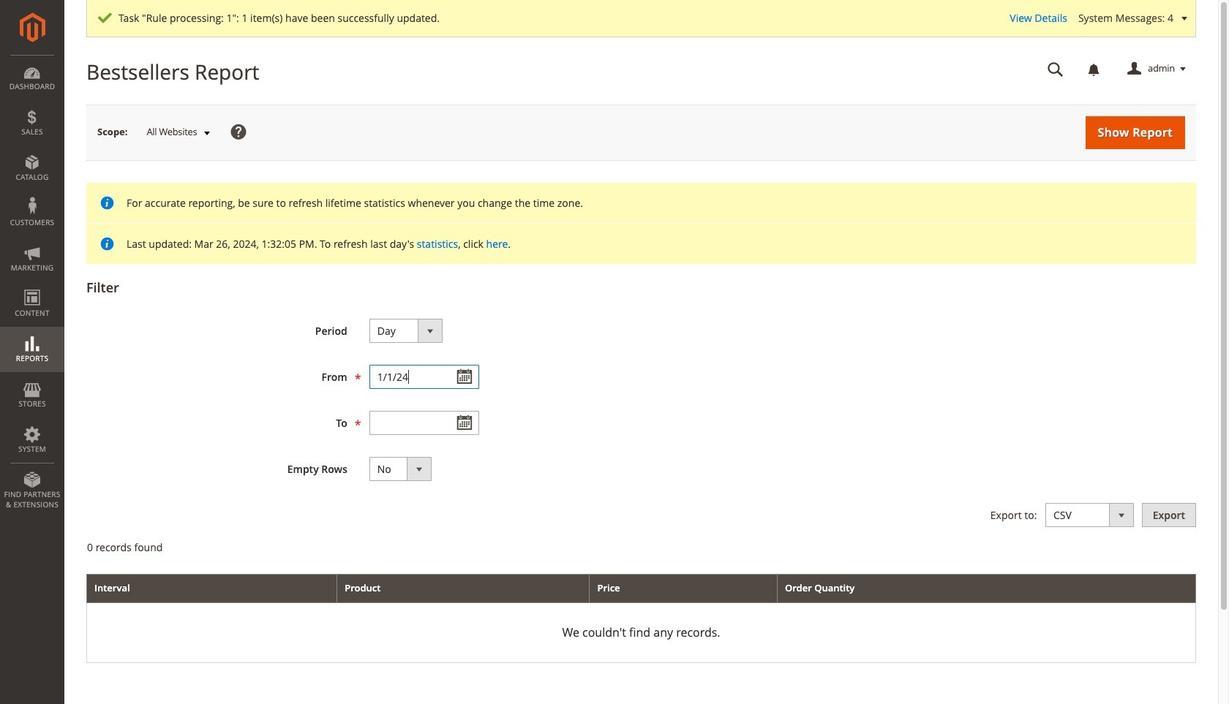 Task type: locate. For each thing, give the bounding box(es) containing it.
None text field
[[1037, 56, 1074, 82]]

None text field
[[369, 365, 479, 389], [369, 411, 479, 435], [369, 365, 479, 389], [369, 411, 479, 435]]

menu bar
[[0, 55, 64, 517]]



Task type: describe. For each thing, give the bounding box(es) containing it.
magento admin panel image
[[19, 12, 45, 42]]



